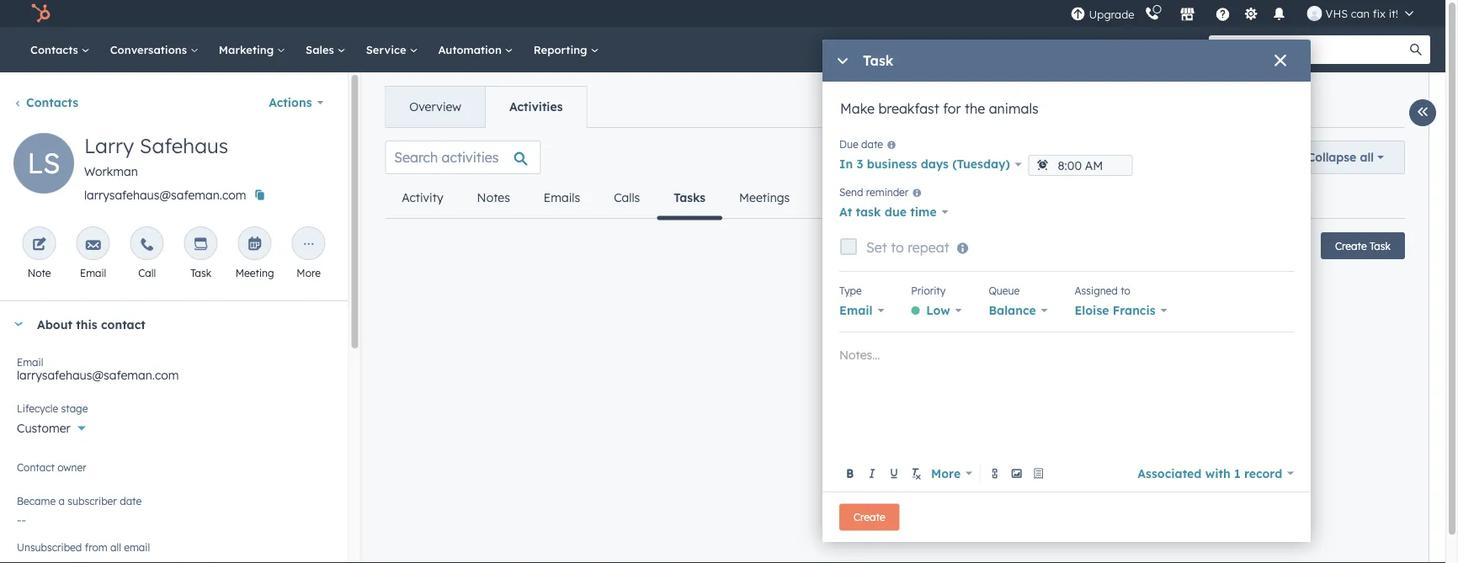Task type: vqa. For each thing, say whether or not it's contained in the screenshot.
ALL within Popup Button
yes



Task type: locate. For each thing, give the bounding box(es) containing it.
0 horizontal spatial email
[[17, 356, 43, 368]]

balance button
[[989, 299, 1048, 323]]

1 vertical spatial date
[[120, 495, 142, 507]]

1 horizontal spatial all
[[1360, 150, 1374, 165]]

upgrade
[[1089, 8, 1135, 21]]

larrysafehaus@safeman.com up stage
[[17, 368, 179, 383]]

more button
[[928, 462, 976, 486]]

larry
[[84, 133, 134, 158]]

stage
[[61, 402, 88, 415]]

it!
[[1389, 6, 1399, 20]]

1 horizontal spatial create
[[1336, 240, 1367, 252]]

0 horizontal spatial more
[[297, 267, 321, 279]]

2 vertical spatial task
[[190, 267, 211, 279]]

email down 'type'
[[840, 303, 873, 318]]

service link
[[356, 27, 428, 72]]

Title text field
[[840, 99, 1294, 132]]

task inside button
[[1370, 240, 1391, 252]]

activity
[[402, 190, 444, 205]]

create inside button
[[854, 511, 886, 524]]

more inside popup button
[[931, 466, 961, 481]]

email button
[[840, 299, 885, 323]]

create for create
[[854, 511, 886, 524]]

at
[[840, 205, 852, 219]]

about this contact button
[[0, 301, 331, 347]]

1 horizontal spatial date
[[862, 138, 883, 150]]

hubspot image
[[30, 3, 51, 24]]

marketplaces button
[[1170, 0, 1206, 27]]

conversations link
[[100, 27, 209, 72]]

can
[[1351, 6, 1370, 20]]

notes button
[[460, 178, 527, 218]]

1 horizontal spatial email
[[80, 267, 106, 279]]

date right due
[[862, 138, 883, 150]]

days
[[921, 157, 949, 172]]

create task button
[[1321, 232, 1406, 259]]

marketing
[[219, 43, 277, 56]]

note
[[28, 267, 51, 279]]

larrysafehaus@safeman.com down larry safehaus workman
[[84, 188, 246, 203]]

lifecycle
[[17, 402, 58, 415]]

upgrade image
[[1071, 7, 1086, 22]]

contacts link
[[20, 27, 100, 72], [13, 95, 78, 110]]

1 vertical spatial to
[[1121, 284, 1131, 297]]

service
[[366, 43, 410, 56]]

send reminder
[[840, 186, 909, 198]]

in
[[840, 157, 853, 172]]

task image
[[193, 237, 209, 253]]

1 vertical spatial task
[[1370, 240, 1391, 252]]

1 vertical spatial all
[[110, 541, 121, 554]]

to for set
[[891, 239, 904, 256]]

0 horizontal spatial task
[[190, 267, 211, 279]]

this
[[76, 317, 97, 332]]

contacts
[[30, 43, 81, 56], [26, 95, 78, 110]]

queue
[[989, 284, 1020, 297]]

1 vertical spatial contacts link
[[13, 95, 78, 110]]

all right from
[[110, 541, 121, 554]]

navigation
[[385, 86, 587, 128], [385, 178, 807, 220]]

date right subscriber
[[120, 495, 142, 507]]

1 horizontal spatial task
[[863, 52, 894, 69]]

email down email image
[[80, 267, 106, 279]]

0 vertical spatial all
[[1360, 150, 1374, 165]]

to
[[891, 239, 904, 256], [1121, 284, 1131, 297]]

0 horizontal spatial all
[[110, 541, 121, 554]]

actions
[[269, 95, 312, 110]]

1 vertical spatial more
[[931, 466, 961, 481]]

1 navigation from the top
[[385, 86, 587, 128]]

to right set
[[891, 239, 904, 256]]

0 vertical spatial create
[[1336, 240, 1367, 252]]

contact
[[101, 317, 146, 332]]

call image
[[139, 237, 155, 253]]

0 vertical spatial to
[[891, 239, 904, 256]]

0 vertical spatial contacts
[[30, 43, 81, 56]]

settings link
[[1241, 5, 1262, 22]]

associated
[[1138, 466, 1202, 481]]

customer
[[17, 421, 71, 436]]

1 vertical spatial email
[[840, 303, 873, 318]]

0 vertical spatial email
[[80, 267, 106, 279]]

contact owner no owner
[[17, 461, 86, 482]]

task
[[863, 52, 894, 69], [1370, 240, 1391, 252], [190, 267, 211, 279]]

all
[[1360, 150, 1374, 165], [110, 541, 121, 554]]

0 vertical spatial navigation
[[385, 86, 587, 128]]

no
[[17, 467, 33, 482]]

1 horizontal spatial more
[[931, 466, 961, 481]]

1 horizontal spatial to
[[1121, 284, 1131, 297]]

actions button
[[258, 86, 335, 120]]

0 horizontal spatial date
[[120, 495, 142, 507]]

time
[[911, 205, 937, 219]]

help button
[[1209, 0, 1238, 27]]

more
[[297, 267, 321, 279], [931, 466, 961, 481]]

emails button
[[527, 178, 597, 218]]

0 vertical spatial date
[[862, 138, 883, 150]]

email larrysafehaus@safeman.com
[[17, 356, 179, 383]]

3
[[857, 157, 864, 172]]

reporting
[[534, 43, 591, 56]]

collapse all
[[1308, 150, 1374, 165]]

business
[[867, 157, 917, 172]]

0 horizontal spatial create
[[854, 511, 886, 524]]

0 horizontal spatial to
[[891, 239, 904, 256]]

balance
[[989, 303, 1036, 318]]

meeting
[[236, 267, 274, 279]]

2 horizontal spatial email
[[840, 303, 873, 318]]

to up eloise francis popup button
[[1121, 284, 1131, 297]]

note image
[[32, 237, 47, 253]]

with
[[1206, 466, 1231, 481]]

email down caret icon
[[17, 356, 43, 368]]

2 vertical spatial email
[[17, 356, 43, 368]]

meetings button
[[723, 178, 807, 218]]

repeat
[[908, 239, 950, 256]]

record
[[1245, 466, 1283, 481]]

(tuesday)
[[953, 157, 1010, 172]]

2 horizontal spatial task
[[1370, 240, 1391, 252]]

email inside email larrysafehaus@safeman.com
[[17, 356, 43, 368]]

2 navigation from the top
[[385, 178, 807, 220]]

1 vertical spatial navigation
[[385, 178, 807, 220]]

due
[[885, 205, 907, 219]]

about
[[37, 317, 72, 332]]

all inside popup button
[[1360, 150, 1374, 165]]

menu
[[1069, 0, 1426, 27]]

assigned to
[[1075, 284, 1131, 297]]

notifications image
[[1272, 8, 1287, 23]]

1 vertical spatial create
[[854, 511, 886, 524]]

associated with 1 record
[[1138, 466, 1283, 481]]

meeting image
[[247, 237, 262, 253]]

HH:MM text field
[[1029, 155, 1133, 176]]

create inside button
[[1336, 240, 1367, 252]]

calling icon image
[[1145, 7, 1160, 22]]

notifications button
[[1265, 0, 1294, 27]]

all right collapse
[[1360, 150, 1374, 165]]

create
[[1336, 240, 1367, 252], [854, 511, 886, 524]]



Task type: describe. For each thing, give the bounding box(es) containing it.
owner up a
[[37, 467, 70, 482]]

eloise francis button
[[1075, 299, 1168, 323]]

unsubscribed
[[17, 541, 82, 554]]

subscriber
[[68, 495, 117, 507]]

collapse all button
[[1287, 141, 1406, 174]]

low button
[[912, 299, 962, 323]]

low
[[927, 303, 951, 318]]

activities
[[510, 99, 563, 114]]

became
[[17, 495, 56, 507]]

activities button
[[485, 87, 587, 127]]

0 vertical spatial task
[[863, 52, 894, 69]]

navigation containing activity
[[385, 178, 807, 220]]

navigation containing overview
[[385, 86, 587, 128]]

more image
[[301, 237, 316, 253]]

eloise francis image
[[1308, 6, 1323, 21]]

in 3 business days (tuesday) button
[[840, 153, 1022, 176]]

calls button
[[597, 178, 657, 218]]

became a subscriber date
[[17, 495, 142, 507]]

to for assigned
[[1121, 284, 1131, 297]]

notes
[[477, 190, 510, 205]]

email
[[124, 541, 150, 554]]

marketplaces image
[[1180, 8, 1196, 23]]

sales
[[306, 43, 337, 56]]

close dialog image
[[1274, 55, 1288, 68]]

priority
[[912, 284, 946, 297]]

create for create task
[[1336, 240, 1367, 252]]

call
[[138, 267, 156, 279]]

marketing link
[[209, 27, 296, 72]]

vhs can fix it!
[[1326, 6, 1399, 20]]

0 vertical spatial larrysafehaus@safeman.com
[[84, 188, 246, 203]]

emails
[[544, 190, 580, 205]]

vhs
[[1326, 6, 1348, 20]]

about this contact
[[37, 317, 146, 332]]

due
[[840, 138, 859, 150]]

collapse
[[1308, 150, 1357, 165]]

calling icon button
[[1138, 2, 1167, 25]]

type
[[840, 284, 862, 297]]

set to repeat
[[867, 239, 950, 256]]

create button
[[840, 504, 900, 531]]

Search HubSpot search field
[[1209, 35, 1416, 64]]

customer button
[[17, 412, 331, 440]]

1 vertical spatial contacts
[[26, 95, 78, 110]]

Search activities search field
[[385, 141, 541, 174]]

in 3 business days (tuesday)
[[840, 157, 1010, 172]]

a
[[59, 495, 65, 507]]

email inside email popup button
[[840, 303, 873, 318]]

no owner button
[[17, 458, 331, 486]]

automation
[[438, 43, 505, 56]]

reporting link
[[524, 27, 609, 72]]

search image
[[1411, 44, 1422, 56]]

safehaus
[[140, 133, 228, 158]]

0 vertical spatial contacts link
[[20, 27, 100, 72]]

help image
[[1216, 8, 1231, 23]]

fix
[[1373, 6, 1386, 20]]

search button
[[1402, 35, 1431, 64]]

send
[[840, 186, 864, 198]]

automation link
[[428, 27, 524, 72]]

caret image
[[13, 322, 24, 326]]

associated with 1 record button
[[1138, 462, 1294, 486]]

eloise francis
[[1075, 303, 1156, 318]]

minimize dialog image
[[836, 55, 850, 68]]

due date
[[840, 138, 883, 150]]

owner up the became a subscriber date
[[57, 461, 86, 474]]

conversations
[[110, 43, 190, 56]]

francis
[[1113, 303, 1156, 318]]

lifecycle stage
[[17, 402, 88, 415]]

calls
[[614, 190, 640, 205]]

activity button
[[385, 178, 460, 218]]

Became a subscriber date text field
[[17, 504, 331, 531]]

workman
[[84, 164, 138, 179]]

1 vertical spatial larrysafehaus@safeman.com
[[17, 368, 179, 383]]

email image
[[86, 237, 101, 253]]

reminder
[[866, 186, 909, 198]]

overview
[[410, 99, 462, 114]]

task
[[856, 205, 881, 219]]

tasks button
[[657, 178, 723, 220]]

1
[[1235, 466, 1241, 481]]

larry safehaus workman
[[84, 133, 228, 179]]

meetings
[[740, 190, 790, 205]]

from
[[85, 541, 107, 554]]

0 vertical spatial more
[[297, 267, 321, 279]]

menu containing vhs can fix it!
[[1069, 0, 1426, 27]]

assigned
[[1075, 284, 1118, 297]]

set
[[867, 239, 887, 256]]

at task due time
[[840, 205, 937, 219]]

settings image
[[1244, 7, 1259, 22]]

Unsubscribed from all email text field
[[17, 551, 331, 563]]

unsubscribed from all email
[[17, 541, 150, 554]]

contact
[[17, 461, 55, 474]]



